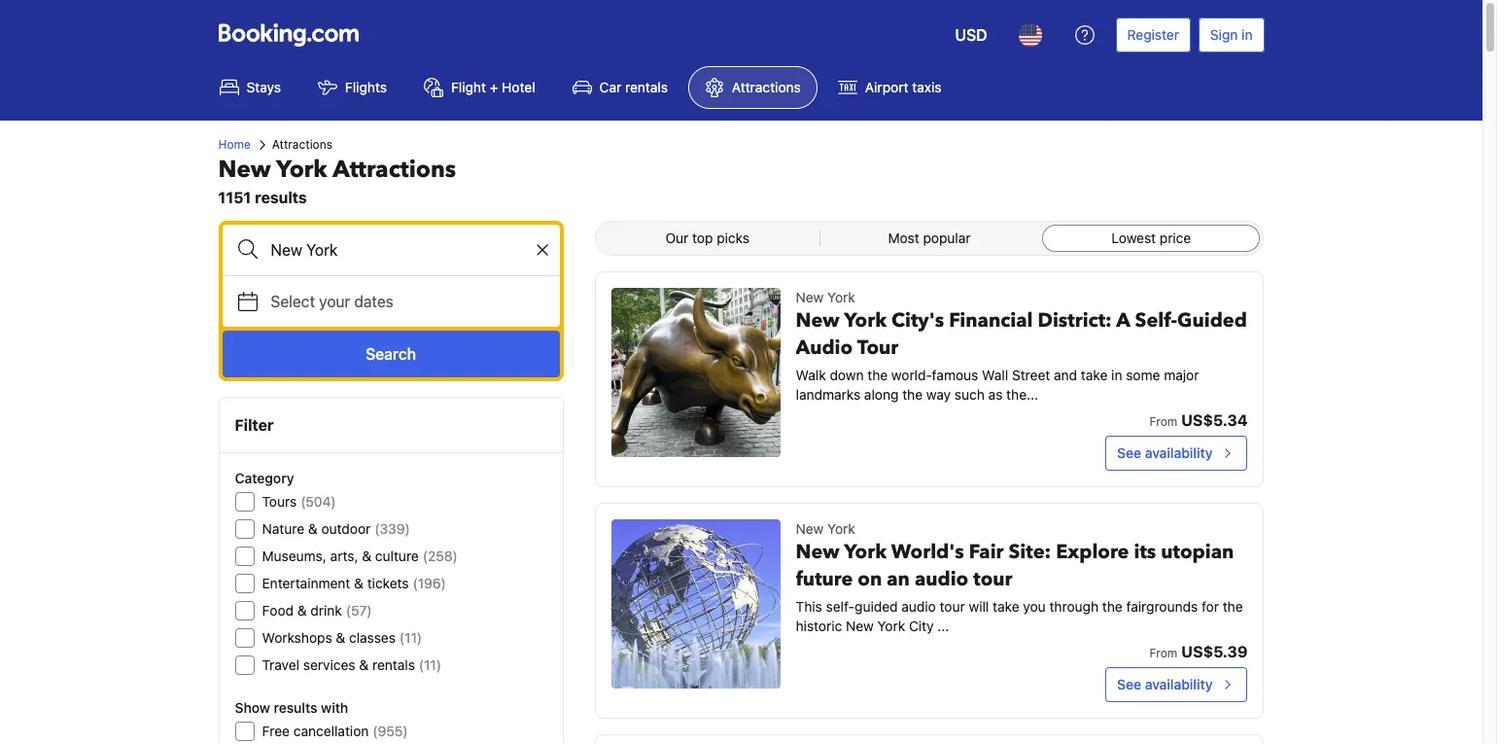 Task type: describe. For each thing, give the bounding box(es) containing it.
tickets
[[367, 575, 409, 591]]

new york new york city's financial district: a self-guided audio tour walk down the world-famous wall street and take in some major landmarks along the way such as the...
[[796, 289, 1248, 403]]

entertainment & tickets (196)
[[262, 575, 446, 591]]

free
[[262, 723, 290, 739]]

down
[[830, 367, 864, 383]]

& down classes
[[359, 657, 369, 673]]

sign in
[[1211, 26, 1253, 43]]

city
[[909, 618, 934, 634]]

world-
[[892, 367, 932, 383]]

attractions link
[[689, 66, 818, 109]]

attractions inside "link"
[[732, 79, 801, 95]]

york up on
[[845, 539, 887, 565]]

from us$5.39
[[1150, 643, 1248, 660]]

way
[[927, 386, 951, 403]]

through
[[1050, 598, 1099, 615]]

(504)
[[301, 493, 336, 510]]

tours
[[262, 493, 297, 510]]

see availability for new york city's financial district: a self-guided audio tour
[[1118, 445, 1213, 461]]

the up along
[[868, 367, 888, 383]]

utopian
[[1162, 539, 1235, 565]]

entertainment
[[262, 575, 351, 591]]

booking.com image
[[218, 23, 358, 47]]

usd
[[956, 26, 988, 44]]

food
[[262, 602, 294, 619]]

wall
[[982, 367, 1009, 383]]

top
[[693, 230, 713, 246]]

flight + hotel
[[451, 79, 536, 95]]

the right the for
[[1223, 598, 1244, 615]]

york up audio
[[828, 289, 856, 305]]

results inside the new york attractions 1151 results
[[255, 189, 307, 206]]

1 vertical spatial (11)
[[419, 657, 442, 673]]

taxis
[[913, 79, 942, 95]]

new york new york world's fair site: explore its utopian future on an audio tour this self-guided audio tour will take you through the fairgrounds for the historic new york city ...
[[796, 520, 1244, 634]]

you
[[1024, 598, 1046, 615]]

workshops & classes (11)
[[262, 629, 422, 646]]

as
[[989, 386, 1003, 403]]

the down world-
[[903, 386, 923, 403]]

search
[[366, 345, 416, 363]]

famous
[[932, 367, 979, 383]]

future
[[796, 566, 853, 592]]

site:
[[1009, 539, 1052, 565]]

york up future
[[828, 520, 856, 537]]

flight + hotel link
[[408, 66, 552, 109]]

new york city's financial district: a self-guided audio tour image
[[611, 288, 781, 457]]

show
[[235, 699, 270, 716]]

guided
[[1178, 307, 1248, 334]]

food & drink (57)
[[262, 602, 372, 619]]

(339)
[[375, 520, 410, 537]]

& for tickets
[[354, 575, 364, 591]]

travel services & rentals (11)
[[262, 657, 442, 673]]

nature
[[262, 520, 305, 537]]

register
[[1128, 26, 1180, 43]]

hotel
[[502, 79, 536, 95]]

picks
[[717, 230, 750, 246]]

car
[[600, 79, 622, 95]]

+
[[490, 79, 498, 95]]

show results with
[[235, 699, 348, 716]]

register link
[[1116, 18, 1191, 53]]

0 vertical spatial in
[[1242, 26, 1253, 43]]

york inside the new york attractions 1151 results
[[276, 154, 327, 186]]

& for classes
[[336, 629, 346, 646]]

audio
[[796, 335, 853, 361]]

its
[[1135, 539, 1157, 565]]

on
[[858, 566, 883, 592]]

your
[[319, 293, 350, 310]]

1 vertical spatial attractions
[[272, 137, 333, 152]]

sign
[[1211, 26, 1239, 43]]

city's
[[892, 307, 945, 334]]

for
[[1202, 598, 1220, 615]]

take inside 'new york new york world's fair site: explore its utopian future on an audio tour this self-guided audio tour will take you through the fairgrounds for the historic new york city ...'
[[993, 598, 1020, 615]]

such
[[955, 386, 985, 403]]

Where are you going? search field
[[222, 225, 560, 275]]

home
[[218, 137, 251, 152]]

see availability for new york world's fair site: explore its utopian future on an audio tour
[[1118, 676, 1213, 693]]

us$5.39
[[1182, 643, 1248, 660]]

district:
[[1038, 307, 1112, 334]]

the right through
[[1103, 598, 1123, 615]]

this
[[796, 598, 823, 615]]

0 horizontal spatial tour
[[940, 598, 966, 615]]

flights link
[[301, 66, 404, 109]]

culture
[[375, 548, 419, 564]]

outdoor
[[321, 520, 371, 537]]

and
[[1054, 367, 1078, 383]]

will
[[969, 598, 990, 615]]

popular
[[924, 230, 971, 246]]

a
[[1117, 307, 1131, 334]]

category
[[235, 470, 294, 486]]

take inside new york new york city's financial district: a self-guided audio tour walk down the world-famous wall street and take in some major landmarks along the way such as the...
[[1082, 367, 1108, 383]]

dates
[[354, 293, 394, 310]]

select
[[271, 293, 315, 310]]



Task type: locate. For each thing, give the bounding box(es) containing it.
1 horizontal spatial attractions
[[333, 154, 456, 186]]

in
[[1242, 26, 1253, 43], [1112, 367, 1123, 383]]

from inside from us$5.34
[[1150, 414, 1178, 429]]

& left drink
[[297, 602, 307, 619]]

see for a
[[1118, 445, 1142, 461]]

1 vertical spatial results
[[274, 699, 318, 716]]

1 horizontal spatial in
[[1242, 26, 1253, 43]]

classes
[[349, 629, 396, 646]]

0 horizontal spatial rentals
[[373, 657, 415, 673]]

1 see from the top
[[1118, 445, 1142, 461]]

free cancellation (955)
[[262, 723, 408, 739]]

new inside the new york attractions 1151 results
[[218, 154, 271, 186]]

results up free
[[274, 699, 318, 716]]

0 vertical spatial audio
[[915, 566, 969, 592]]

stays link
[[203, 66, 298, 109]]

travel
[[262, 657, 300, 673]]

0 vertical spatial tour
[[974, 566, 1013, 592]]

0 vertical spatial rentals
[[625, 79, 668, 95]]

take right the "will"
[[993, 598, 1020, 615]]

from down major
[[1150, 414, 1178, 429]]

see down the fairgrounds
[[1118, 676, 1142, 693]]

0 vertical spatial see
[[1118, 445, 1142, 461]]

audio
[[915, 566, 969, 592], [902, 598, 937, 615]]

availability down from us$5.39 in the bottom of the page
[[1146, 676, 1213, 693]]

1 horizontal spatial tour
[[974, 566, 1013, 592]]

1 vertical spatial audio
[[902, 598, 937, 615]]

&
[[308, 520, 318, 537], [362, 548, 372, 564], [354, 575, 364, 591], [297, 602, 307, 619], [336, 629, 346, 646], [359, 657, 369, 673]]

(11) right classes
[[400, 629, 422, 646]]

arts,
[[330, 548, 358, 564]]

museums,
[[262, 548, 327, 564]]

1 vertical spatial see availability
[[1118, 676, 1213, 693]]

see
[[1118, 445, 1142, 461], [1118, 676, 1142, 693]]

tour down fair
[[974, 566, 1013, 592]]

usd button
[[944, 12, 1000, 58]]

see availability down from us$5.34
[[1118, 445, 1213, 461]]

most popular
[[888, 230, 971, 246]]

financial
[[949, 307, 1033, 334]]

2 see from the top
[[1118, 676, 1142, 693]]

from for guided
[[1150, 414, 1178, 429]]

1 vertical spatial rentals
[[373, 657, 415, 673]]

0 horizontal spatial take
[[993, 598, 1020, 615]]

york down guided at the right bottom of page
[[878, 618, 906, 634]]

search button
[[222, 331, 560, 377]]

1 vertical spatial tour
[[940, 598, 966, 615]]

car rentals
[[600, 79, 668, 95]]

lowest price
[[1112, 230, 1192, 246]]

tour
[[858, 335, 899, 361]]

drink
[[311, 602, 342, 619]]

in right sign
[[1242, 26, 1253, 43]]

1 availability from the top
[[1146, 445, 1213, 461]]

landmarks
[[796, 386, 861, 403]]

0 horizontal spatial attractions
[[272, 137, 333, 152]]

york up tour at the right of page
[[845, 307, 887, 334]]

workshops
[[262, 629, 332, 646]]

1 horizontal spatial rentals
[[625, 79, 668, 95]]

audio down world's
[[915, 566, 969, 592]]

our top picks
[[666, 230, 750, 246]]

rentals right the car
[[625, 79, 668, 95]]

fair
[[970, 539, 1004, 565]]

& down (504)
[[308, 520, 318, 537]]

availability
[[1146, 445, 1213, 461], [1146, 676, 1213, 693]]

home link
[[218, 136, 251, 154]]

self-
[[1136, 307, 1178, 334]]

0 vertical spatial (11)
[[400, 629, 422, 646]]

walk
[[796, 367, 827, 383]]

(11) down the (196)
[[419, 657, 442, 673]]

1 vertical spatial take
[[993, 598, 1020, 615]]

airport taxis link
[[822, 66, 959, 109]]

flights
[[345, 79, 387, 95]]

with
[[321, 699, 348, 716]]

cancellation
[[294, 723, 369, 739]]

in inside new york new york city's financial district: a self-guided audio tour walk down the world-famous wall street and take in some major landmarks along the way such as the...
[[1112, 367, 1123, 383]]

airport taxis
[[866, 79, 942, 95]]

historic
[[796, 618, 843, 634]]

some
[[1127, 367, 1161, 383]]

self-
[[826, 598, 855, 615]]

(57)
[[346, 602, 372, 619]]

world's
[[892, 539, 965, 565]]

new york attractions 1151 results
[[218, 154, 456, 206]]

rentals down classes
[[373, 657, 415, 673]]

0 horizontal spatial in
[[1112, 367, 1123, 383]]

& up (57)
[[354, 575, 364, 591]]

from
[[1150, 414, 1178, 429], [1150, 646, 1178, 660]]

audio up city
[[902, 598, 937, 615]]

see down some
[[1118, 445, 1142, 461]]

0 vertical spatial results
[[255, 189, 307, 206]]

2 from from the top
[[1150, 646, 1178, 660]]

from for utopian
[[1150, 646, 1178, 660]]

0 vertical spatial take
[[1082, 367, 1108, 383]]

2 availability from the top
[[1146, 676, 1213, 693]]

availability for new york world's fair site: explore its utopian future on an audio tour
[[1146, 676, 1213, 693]]

1 vertical spatial see
[[1118, 676, 1142, 693]]

along
[[865, 386, 899, 403]]

car rentals link
[[556, 66, 685, 109]]

& up the travel services & rentals (11)
[[336, 629, 346, 646]]

2 horizontal spatial attractions
[[732, 79, 801, 95]]

see availability down from us$5.39 in the bottom of the page
[[1118, 676, 1213, 693]]

2 vertical spatial attractions
[[333, 154, 456, 186]]

take right and
[[1082, 367, 1108, 383]]

results right 1151 in the left top of the page
[[255, 189, 307, 206]]

filter
[[235, 416, 274, 434]]

new york world's fair site: explore its utopian future on an audio tour image
[[611, 519, 781, 689]]

tour up the ...
[[940, 598, 966, 615]]

attractions
[[732, 79, 801, 95], [272, 137, 333, 152], [333, 154, 456, 186]]

& for drink
[[297, 602, 307, 619]]

tours (504)
[[262, 493, 336, 510]]

flight
[[451, 79, 486, 95]]

(955)
[[373, 723, 408, 739]]

1151
[[218, 189, 251, 206]]

services
[[303, 657, 356, 673]]

0 vertical spatial availability
[[1146, 445, 1213, 461]]

1 see availability from the top
[[1118, 445, 1213, 461]]

nature & outdoor (339)
[[262, 520, 410, 537]]

street
[[1013, 367, 1051, 383]]

new
[[218, 154, 271, 186], [796, 289, 824, 305], [796, 307, 840, 334], [796, 520, 824, 537], [796, 539, 840, 565], [846, 618, 874, 634]]

see for explore
[[1118, 676, 1142, 693]]

our
[[666, 230, 689, 246]]

& right 'arts,'
[[362, 548, 372, 564]]

york right home link
[[276, 154, 327, 186]]

1 horizontal spatial take
[[1082, 367, 1108, 383]]

attractions inside the new york attractions 1151 results
[[333, 154, 456, 186]]

availability down from us$5.34
[[1146, 445, 1213, 461]]

us$5.34
[[1182, 411, 1248, 429]]

in left some
[[1112, 367, 1123, 383]]

an
[[887, 566, 910, 592]]

1 vertical spatial availability
[[1146, 676, 1213, 693]]

1 from from the top
[[1150, 414, 1178, 429]]

availability for new york city's financial district: a self-guided audio tour
[[1146, 445, 1213, 461]]

0 vertical spatial attractions
[[732, 79, 801, 95]]

(258)
[[423, 548, 458, 564]]

0 vertical spatial from
[[1150, 414, 1178, 429]]

& for outdoor
[[308, 520, 318, 537]]

2 see availability from the top
[[1118, 676, 1213, 693]]

stays
[[247, 79, 281, 95]]

from down the fairgrounds
[[1150, 646, 1178, 660]]

from inside from us$5.39
[[1150, 646, 1178, 660]]

(196)
[[413, 575, 446, 591]]

...
[[938, 618, 950, 634]]

select your dates
[[271, 293, 394, 310]]

york
[[276, 154, 327, 186], [828, 289, 856, 305], [845, 307, 887, 334], [828, 520, 856, 537], [845, 539, 887, 565], [878, 618, 906, 634]]

1 vertical spatial in
[[1112, 367, 1123, 383]]

guided
[[855, 598, 898, 615]]

most
[[888, 230, 920, 246]]

0 vertical spatial see availability
[[1118, 445, 1213, 461]]

1 vertical spatial from
[[1150, 646, 1178, 660]]

price
[[1160, 230, 1192, 246]]



Task type: vqa. For each thing, say whether or not it's contained in the screenshot.
classes's &
yes



